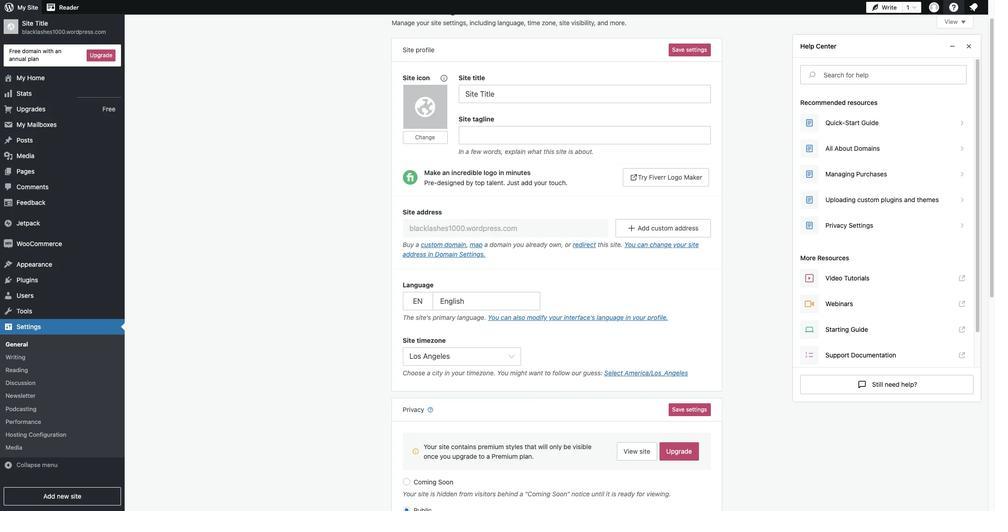 Task type: describe. For each thing, give the bounding box(es) containing it.
2 media link from the top
[[0, 441, 125, 454]]

your left profile.
[[633, 314, 646, 321]]

1 vertical spatial address
[[675, 224, 699, 232]]

soon
[[438, 478, 454, 486]]

to inside your site contains premium styles that will only be visible once you upgrade to a premium plan.
[[479, 453, 485, 461]]

behind
[[498, 490, 518, 498]]

language.
[[457, 314, 486, 321]]

1 media link from the top
[[0, 148, 125, 164]]

my site
[[17, 4, 38, 11]]

already
[[526, 241, 548, 249]]

1 vertical spatial you
[[488, 314, 499, 321]]

video tutorials
[[826, 274, 870, 282]]

general link
[[0, 338, 125, 351]]

highest hourly views 0 image
[[78, 92, 121, 97]]

site left the upgrade link
[[640, 448, 651, 456]]

home
[[27, 74, 45, 81]]

your for your site contains premium styles that will only be visible once you upgrade to a premium plan.
[[424, 443, 437, 451]]

only
[[550, 443, 562, 451]]

users
[[17, 291, 34, 299]]

and more.
[[598, 19, 627, 27]]

you can change your site address in domain settings.
[[403, 241, 699, 258]]

pages
[[17, 167, 35, 175]]

explain
[[505, 148, 526, 155]]

group containing en
[[403, 280, 711, 325]]

save settings button for privacy
[[669, 404, 711, 417]]

Site title text field
[[459, 85, 711, 103]]

about.
[[575, 148, 594, 155]]

that
[[525, 443, 537, 451]]

collapse
[[17, 461, 40, 469]]

domain
[[435, 250, 458, 258]]

configuration
[[29, 431, 66, 438]]

premium
[[478, 443, 504, 451]]

an inside make an incredible logo in minutes pre-designed by top talent. just add your touch.
[[443, 169, 450, 176]]

pages link
[[0, 164, 125, 179]]

the
[[403, 314, 414, 321]]

your inside the 'general settings manage your site settings, including language, time zone, site visibility, and more.'
[[417, 19, 430, 27]]

documentation
[[851, 351, 897, 359]]

save settings for privacy
[[673, 406, 707, 413]]

0 vertical spatial you
[[513, 241, 524, 249]]

support
[[826, 351, 850, 359]]

title
[[35, 19, 48, 27]]

site right the new on the bottom of page
[[71, 493, 81, 500]]

what
[[528, 148, 542, 155]]

stats
[[17, 89, 32, 97]]

starting guide link
[[801, 320, 967, 339]]

webinars
[[826, 300, 854, 308]]

open search image
[[801, 69, 824, 80]]

tools
[[17, 307, 32, 315]]

new
[[57, 493, 69, 500]]

annual plan
[[9, 55, 39, 62]]

privacy
[[403, 406, 426, 414]]

reader link
[[42, 0, 83, 15]]

comments
[[17, 183, 49, 191]]

hosting configuration
[[6, 431, 66, 438]]

want
[[529, 369, 543, 377]]

in inside make an incredible logo in minutes pre-designed by top talent. just add your touch.
[[499, 169, 504, 176]]

profile
[[416, 46, 435, 54]]

quick-
[[826, 119, 846, 126]]

feedback
[[17, 198, 45, 206]]

you inside your site contains premium styles that will only be visible once you upgrade to a premium plan.
[[440, 453, 451, 461]]

also
[[513, 314, 525, 321]]

appearance
[[17, 260, 52, 268]]

view button
[[937, 15, 974, 28]]

free for free
[[102, 105, 116, 113]]

reader
[[59, 4, 79, 11]]

settings for privacy
[[687, 406, 707, 413]]

time
[[528, 19, 540, 27]]

try fiverr logo maker link
[[623, 168, 710, 187]]

a right buy
[[416, 241, 419, 249]]

podcasting link
[[0, 402, 125, 415]]

site icon group
[[403, 73, 459, 159]]

0 vertical spatial address
[[417, 208, 442, 216]]

site tagline
[[459, 115, 495, 123]]

resources
[[848, 99, 878, 106]]

few
[[471, 148, 482, 155]]

can inside you can change your site address in domain settings.
[[638, 241, 648, 249]]

zone,
[[542, 19, 558, 27]]

site title group
[[459, 73, 711, 103]]

change
[[650, 241, 672, 249]]

site timezone
[[403, 337, 446, 344]]

blacklashes1000.wordpress.com
[[22, 29, 106, 35]]

add
[[521, 179, 533, 187]]

a right behind
[[520, 490, 523, 498]]

img image for woocommerce
[[4, 239, 13, 248]]

my profile image
[[930, 2, 940, 12]]

view for view site
[[624, 448, 638, 456]]

en
[[413, 297, 423, 305]]

1 vertical spatial media
[[6, 444, 22, 451]]

change
[[415, 134, 435, 141]]

still need help? link
[[801, 375, 974, 394]]

you can change your site address in domain settings. link
[[403, 241, 699, 258]]

starting guide
[[826, 326, 869, 333]]

choose
[[403, 369, 425, 377]]

custom domain link
[[421, 241, 467, 249]]

help image
[[949, 2, 960, 13]]

group containing your site contains premium styles that will only be visible once you upgrade to a premium plan.
[[403, 433, 711, 511]]

upgrade button
[[87, 49, 116, 61]]

discussion
[[6, 379, 36, 387]]

in
[[459, 148, 464, 155]]

quick-start guide link
[[801, 114, 967, 132]]

follow
[[553, 369, 570, 377]]

in inside you can change your site address in domain settings.
[[428, 250, 433, 258]]

custom for add
[[652, 224, 674, 232]]

touch.
[[549, 179, 568, 187]]

my mailboxes
[[17, 120, 57, 128]]

try
[[638, 173, 648, 181]]

reading
[[6, 366, 28, 374]]

a right map link
[[485, 241, 488, 249]]

Site address text field
[[403, 219, 609, 238]]

manage your notifications image
[[969, 2, 980, 13]]

quick-start guide
[[826, 119, 879, 126]]

2 horizontal spatial is
[[612, 490, 617, 498]]

site down the coming
[[418, 490, 429, 498]]

buy a custom domain , map a domain you already own, or redirect this site.
[[403, 241, 623, 249]]

viewing.
[[647, 490, 671, 498]]

site inside your site contains premium styles that will only be visible once you upgrade to a premium plan.
[[439, 443, 450, 451]]

upgrade for the upgrade link
[[667, 448, 692, 456]]

top
[[475, 179, 485, 187]]

search results element
[[801, 98, 967, 235]]

img image for jetpack
[[4, 219, 13, 228]]

Site tagline text field
[[459, 126, 711, 144]]

guide
[[851, 326, 869, 333]]

site for site profile
[[403, 46, 414, 54]]

Search search field
[[824, 66, 967, 84]]

your site is hidden from visitors behind a "coming soon" notice until it is ready for viewing.
[[403, 490, 671, 498]]

site inside my site link
[[27, 4, 38, 11]]

visitors
[[475, 490, 496, 498]]



Task type: vqa. For each thing, say whether or not it's contained in the screenshot.
first list item from the bottom of the page
no



Task type: locate. For each thing, give the bounding box(es) containing it.
1 vertical spatial to
[[479, 453, 485, 461]]

an right with
[[55, 48, 61, 55]]

my site link
[[0, 0, 42, 15]]

0 vertical spatial you
[[625, 241, 636, 249]]

1 horizontal spatial this
[[598, 241, 609, 249]]

media link up the comments link
[[0, 148, 125, 164]]

buy
[[403, 241, 414, 249]]

upgrade right view site
[[667, 448, 692, 456]]

is right it on the bottom
[[612, 490, 617, 498]]

group containing site tagline
[[459, 114, 711, 159]]

a inside your site contains premium styles that will only be visible once you upgrade to a premium plan.
[[487, 453, 490, 461]]

1 img image from the top
[[4, 219, 13, 228]]

2 save settings from the top
[[673, 406, 707, 413]]

domain
[[22, 48, 41, 55], [445, 241, 467, 249], [490, 241, 512, 249]]

your up 'once'
[[424, 443, 437, 451]]

support documentation
[[826, 351, 897, 359]]

a left the city
[[427, 369, 431, 377]]

0 vertical spatial this
[[544, 148, 555, 155]]

a right "in" on the top of page
[[466, 148, 469, 155]]

1 horizontal spatial is
[[569, 148, 574, 155]]

,
[[467, 241, 468, 249]]

your inside you can change your site address in domain settings.
[[674, 241, 687, 249]]

select
[[605, 369, 623, 377]]

managing purchases link
[[801, 165, 967, 183]]

general settings main content
[[392, 5, 974, 511]]

1 vertical spatial you
[[440, 453, 451, 461]]

site left about.
[[556, 148, 567, 155]]

to down premium
[[479, 453, 485, 461]]

save settings button for site profile
[[669, 44, 711, 56]]

my left reader link
[[17, 4, 26, 11]]

1 vertical spatial this
[[598, 241, 609, 249]]

modify
[[527, 314, 548, 321]]

0 vertical spatial my
[[17, 4, 26, 11]]

time image
[[991, 35, 996, 44]]

an up designed
[[443, 169, 450, 176]]

0 horizontal spatial an
[[55, 48, 61, 55]]

site left contains at the bottom left of the page
[[439, 443, 450, 451]]

2 save settings button from the top
[[669, 404, 711, 417]]

site inside site title group
[[459, 74, 471, 82]]

discussion link
[[0, 377, 125, 390]]

my for my home
[[17, 74, 25, 81]]

for
[[637, 490, 645, 498]]

1 horizontal spatial domain
[[445, 241, 467, 249]]

media link up collapse menu 'link'
[[0, 441, 125, 454]]

tutorials
[[845, 274, 870, 282]]

performance
[[6, 418, 41, 425]]

premium
[[492, 453, 518, 461]]

in right language on the right of the page
[[626, 314, 631, 321]]

site profile
[[403, 46, 435, 54]]

timezone
[[417, 337, 446, 344]]

view inside button
[[945, 18, 958, 25]]

save for site profile
[[673, 46, 685, 53]]

still
[[873, 381, 884, 388]]

custom inside 'link'
[[858, 196, 880, 204]]

0 horizontal spatial to
[[479, 453, 485, 461]]

custom up 'change'
[[652, 224, 674, 232]]

1 vertical spatial your
[[403, 490, 417, 498]]

0 vertical spatial upgrade
[[90, 52, 112, 59]]

your inside your site contains premium styles that will only be visible once you upgrade to a premium plan.
[[424, 443, 437, 451]]

site for site icon
[[403, 74, 415, 82]]

2 vertical spatial my
[[17, 120, 25, 128]]

0 vertical spatial media link
[[0, 148, 125, 164]]

plan.
[[520, 453, 534, 461]]

1 horizontal spatial custom
[[652, 224, 674, 232]]

coming soon
[[414, 478, 454, 486]]

0 vertical spatial settings
[[687, 46, 707, 53]]

write
[[882, 4, 897, 11]]

you right language.
[[488, 314, 499, 321]]

1 horizontal spatial you
[[513, 241, 524, 249]]

2 settings from the top
[[687, 406, 707, 413]]

you can also modify your interface's language in your profile. link
[[488, 314, 669, 321]]

site for site title blacklashes1000.wordpress.com
[[22, 19, 33, 27]]

media down hosting
[[6, 444, 22, 451]]

2 horizontal spatial custom
[[858, 196, 880, 204]]

free down highest hourly views 0 image
[[102, 105, 116, 113]]

redirect
[[573, 241, 596, 249]]

writing link
[[0, 351, 125, 364]]

0 vertical spatial an
[[55, 48, 61, 55]]

in left domain
[[428, 250, 433, 258]]

custom left plugins in the right top of the page
[[858, 196, 880, 204]]

your for your site is hidden from visitors behind a "coming soon" notice until it is ready for viewing.
[[403, 490, 417, 498]]

None search field
[[801, 66, 967, 84]]

upgrade for upgrade button
[[90, 52, 112, 59]]

closed image
[[962, 21, 966, 24]]

my home link
[[0, 70, 125, 86]]

your site contains premium styles that will only be visible once you upgrade to a premium plan.
[[424, 443, 592, 461]]

1
[[907, 3, 910, 11]]

img image
[[4, 219, 13, 228], [4, 239, 13, 248]]

1 horizontal spatial your
[[424, 443, 437, 451]]

site right zone, on the right top
[[560, 19, 570, 27]]

1 vertical spatial view
[[624, 448, 638, 456]]

domain up 'annual plan' at the top
[[22, 48, 41, 55]]

you right 'once'
[[440, 453, 451, 461]]

1 save settings from the top
[[673, 46, 707, 53]]

1 save settings button from the top
[[669, 44, 711, 56]]

timezone.
[[467, 369, 496, 377]]

free
[[9, 48, 21, 55], [102, 105, 116, 113]]

2 vertical spatial you
[[497, 369, 509, 377]]

make
[[424, 169, 441, 176]]

still need help?
[[873, 381, 918, 388]]

you left the already
[[513, 241, 524, 249]]

0 vertical spatial add
[[638, 224, 650, 232]]

0 vertical spatial img image
[[4, 219, 13, 228]]

1 vertical spatial save settings button
[[669, 404, 711, 417]]

you left might
[[497, 369, 509, 377]]

site inside you can change your site address in domain settings.
[[689, 241, 699, 249]]

posts
[[17, 136, 33, 144]]

custom for uploading
[[858, 196, 880, 204]]

0 vertical spatial save settings
[[673, 46, 707, 53]]

1 horizontal spatial to
[[545, 369, 551, 377]]

podcasting
[[6, 405, 37, 413]]

1 vertical spatial add
[[43, 493, 55, 500]]

save settings for site profile
[[673, 46, 707, 53]]

my up posts
[[17, 120, 25, 128]]

1 vertical spatial custom
[[652, 224, 674, 232]]

view site
[[624, 448, 651, 456]]

map link
[[470, 241, 483, 249]]

address
[[417, 208, 442, 216], [675, 224, 699, 232], [403, 250, 426, 258]]

2 img image from the top
[[4, 239, 13, 248]]

users link
[[0, 288, 125, 303]]

upgrade inside upgrade button
[[90, 52, 112, 59]]

fiverr small logo image
[[403, 170, 418, 185]]

my inside 'link'
[[17, 74, 25, 81]]

site inside site icon 'group'
[[403, 74, 415, 82]]

save settings
[[673, 46, 707, 53], [673, 406, 707, 413]]

recommended
[[801, 99, 846, 106]]

an
[[55, 48, 61, 55], [443, 169, 450, 176]]

0 vertical spatial save
[[673, 46, 685, 53]]

media up "pages"
[[17, 152, 35, 159]]

1 vertical spatial can
[[501, 314, 512, 321]]

comments link
[[0, 179, 125, 195]]

img image left jetpack
[[4, 219, 13, 228]]

close help center image
[[964, 41, 975, 52]]

img image inside woocommerce link
[[4, 239, 13, 248]]

your right add
[[534, 179, 547, 187]]

0 vertical spatial free
[[9, 48, 21, 55]]

notice
[[572, 490, 590, 498]]

is left about.
[[569, 148, 574, 155]]

add for add new site
[[43, 493, 55, 500]]

uploading
[[826, 196, 856, 204]]

minimize help center image
[[949, 41, 957, 52]]

site for site address
[[403, 208, 415, 216]]

might
[[510, 369, 527, 377]]

1 vertical spatial settings
[[687, 406, 707, 413]]

0 horizontal spatial add
[[43, 493, 55, 500]]

my left home
[[17, 74, 25, 81]]

img image inside jetpack link
[[4, 219, 13, 228]]

0 vertical spatial media
[[17, 152, 35, 159]]

1 vertical spatial upgrade
[[667, 448, 692, 456]]

1 vertical spatial free
[[102, 105, 116, 113]]

free domain with an annual plan
[[9, 48, 61, 62]]

0 vertical spatial custom
[[858, 196, 880, 204]]

free inside free domain with an annual plan
[[9, 48, 21, 55]]

help center
[[801, 42, 837, 50]]

plugins
[[882, 196, 903, 204]]

site address
[[403, 208, 442, 216]]

group
[[459, 114, 711, 159], [392, 196, 722, 269], [403, 280, 711, 325], [403, 336, 711, 380], [403, 433, 711, 511]]

0 vertical spatial can
[[638, 241, 648, 249]]

posts link
[[0, 132, 125, 148]]

img image left the woocommerce
[[4, 239, 13, 248]]

1 horizontal spatial upgrade
[[667, 448, 692, 456]]

1 settings from the top
[[687, 46, 707, 53]]

settings
[[687, 46, 707, 53], [687, 406, 707, 413]]

group containing site timezone
[[403, 336, 711, 380]]

all about domains
[[826, 144, 880, 152]]

0 vertical spatial save settings button
[[669, 44, 711, 56]]

your right the city
[[452, 369, 465, 377]]

settings
[[17, 323, 41, 330]]

my for my mailboxes
[[17, 120, 25, 128]]

contains
[[451, 443, 477, 451]]

uploading custom plugins and themes link
[[801, 191, 967, 209]]

site title
[[459, 74, 485, 82]]

by
[[466, 179, 473, 187]]

None radio
[[403, 478, 410, 486], [403, 507, 410, 511], [403, 478, 410, 486], [403, 507, 410, 511]]

site down add custom address on the top of page
[[689, 241, 699, 249]]

stats link
[[0, 86, 125, 101]]

domain down site address text box
[[490, 241, 512, 249]]

group containing site address
[[392, 196, 722, 269]]

write link
[[867, 0, 903, 15]]

0 horizontal spatial this
[[544, 148, 555, 155]]

once
[[424, 453, 438, 461]]

my
[[17, 4, 26, 11], [17, 74, 25, 81], [17, 120, 25, 128]]

0 horizontal spatial view
[[624, 448, 638, 456]]

you inside you can change your site address in domain settings.
[[625, 241, 636, 249]]

is down coming soon
[[431, 490, 435, 498]]

site for site title
[[459, 74, 471, 82]]

0 horizontal spatial your
[[403, 490, 417, 498]]

your inside make an incredible logo in minutes pre-designed by top talent. just add your touch.
[[534, 179, 547, 187]]

1 horizontal spatial add
[[638, 224, 650, 232]]

1 vertical spatial my
[[17, 74, 25, 81]]

your down the coming
[[403, 490, 417, 498]]

about domains
[[835, 144, 880, 152]]

recommended resources element
[[801, 114, 967, 235]]

0 horizontal spatial can
[[501, 314, 512, 321]]

this left site.
[[598, 241, 609, 249]]

2 vertical spatial address
[[403, 250, 426, 258]]

upgrade up highest hourly views 0 image
[[90, 52, 112, 59]]

2 horizontal spatial domain
[[490, 241, 512, 249]]

site inside site title blacklashes1000.wordpress.com
[[22, 19, 33, 27]]

your right 'change'
[[674, 241, 687, 249]]

help
[[801, 42, 815, 50]]

1 vertical spatial save settings
[[673, 406, 707, 413]]

upgrade inside group
[[667, 448, 692, 456]]

your right the modify
[[549, 314, 562, 321]]

free up 'annual plan' at the top
[[9, 48, 21, 55]]

ready
[[618, 490, 635, 498]]

will
[[538, 443, 548, 451]]

including
[[470, 19, 496, 27]]

1 vertical spatial save
[[673, 406, 685, 413]]

can left 'change'
[[638, 241, 648, 249]]

newsletter
[[6, 392, 36, 400]]

is
[[569, 148, 574, 155], [431, 490, 435, 498], [612, 490, 617, 498]]

an inside free domain with an annual plan
[[55, 48, 61, 55]]

more information image
[[440, 74, 448, 82]]

resources
[[818, 254, 850, 262]]

just
[[507, 179, 520, 187]]

tools link
[[0, 303, 125, 319]]

save for privacy
[[673, 406, 685, 413]]

1 horizontal spatial free
[[102, 105, 116, 113]]

privacy settings link
[[801, 216, 967, 235]]

america/los_angeles
[[625, 369, 688, 377]]

view left closed "image" at right top
[[945, 18, 958, 25]]

custom up domain
[[421, 241, 443, 249]]

my for my site
[[17, 4, 26, 11]]

1 horizontal spatial can
[[638, 241, 648, 249]]

0 vertical spatial view
[[945, 18, 958, 25]]

save settings button
[[669, 44, 711, 56], [669, 404, 711, 417]]

pre-
[[424, 179, 437, 187]]

0 horizontal spatial you
[[440, 453, 451, 461]]

add for add custom address
[[638, 224, 650, 232]]

view for view
[[945, 18, 958, 25]]

view up the ready
[[624, 448, 638, 456]]

language
[[403, 281, 434, 289]]

free for free domain with an annual plan
[[9, 48, 21, 55]]

in right logo at the top of the page
[[499, 169, 504, 176]]

map
[[470, 241, 483, 249]]

in right the city
[[445, 369, 450, 377]]

general settings
[[392, 5, 460, 16]]

0 horizontal spatial upgrade
[[90, 52, 112, 59]]

domain up domain
[[445, 241, 467, 249]]

our
[[572, 369, 582, 377]]

address inside you can change your site address in domain settings.
[[403, 250, 426, 258]]

1 save from the top
[[673, 46, 685, 53]]

0 horizontal spatial domain
[[22, 48, 41, 55]]

your down general settings
[[417, 19, 430, 27]]

a down premium
[[487, 453, 490, 461]]

site icon
[[403, 74, 430, 82]]

add inside general settings main content
[[638, 224, 650, 232]]

1 vertical spatial media link
[[0, 441, 125, 454]]

interface's
[[564, 314, 595, 321]]

you right site.
[[625, 241, 636, 249]]

1 horizontal spatial an
[[443, 169, 450, 176]]

1 vertical spatial an
[[443, 169, 450, 176]]

site.
[[611, 241, 623, 249]]

1 vertical spatial img image
[[4, 239, 13, 248]]

0 vertical spatial to
[[545, 369, 551, 377]]

0 horizontal spatial custom
[[421, 241, 443, 249]]

1 horizontal spatial view
[[945, 18, 958, 25]]

0 horizontal spatial free
[[9, 48, 21, 55]]

site for site timezone
[[403, 337, 415, 344]]

0 horizontal spatial is
[[431, 490, 435, 498]]

talent.
[[487, 179, 505, 187]]

with
[[43, 48, 54, 55]]

site down general settings
[[431, 19, 442, 27]]

2 save from the top
[[673, 406, 685, 413]]

to right the want
[[545, 369, 551, 377]]

this right what
[[544, 148, 555, 155]]

site for site tagline
[[459, 115, 471, 123]]

2 vertical spatial custom
[[421, 241, 443, 249]]

domain inside free domain with an annual plan
[[22, 48, 41, 55]]

0 vertical spatial your
[[424, 443, 437, 451]]

language,
[[498, 19, 526, 27]]

can left also
[[501, 314, 512, 321]]

settings for site profile
[[687, 46, 707, 53]]

help?
[[902, 381, 918, 388]]



